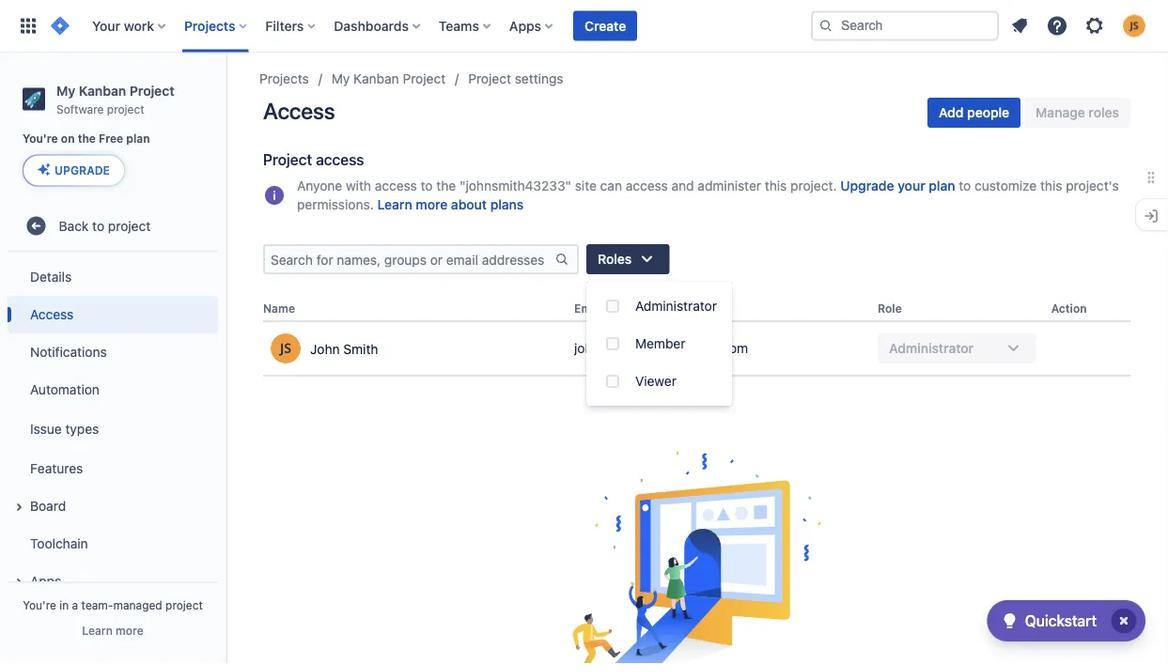 Task type: describe. For each thing, give the bounding box(es) containing it.
projects for 'projects' link
[[259, 71, 309, 86]]

notifications
[[30, 344, 107, 359]]

a
[[72, 599, 78, 612]]

team-
[[81, 599, 113, 612]]

software
[[56, 102, 104, 115]]

viewer
[[635, 374, 677, 389]]

features link
[[8, 450, 218, 487]]

learn more button
[[82, 623, 144, 638]]

issue types
[[30, 421, 99, 437]]

this inside to customize this project's permissions.
[[1041, 178, 1063, 194]]

project inside my kanban project software project
[[129, 83, 174, 98]]

action
[[1052, 302, 1087, 315]]

project down primary element
[[403, 71, 446, 86]]

help image
[[1046, 15, 1069, 37]]

you're for you're on the free plan
[[23, 132, 58, 145]]

learn more about plans
[[377, 197, 524, 212]]

apps button
[[8, 562, 218, 600]]

teams
[[439, 18, 479, 33]]

about
[[451, 197, 487, 212]]

john smith
[[310, 341, 378, 357]]

kanban for my kanban project software project
[[79, 83, 126, 98]]

banner containing your work
[[0, 0, 1168, 53]]

add
[[939, 105, 964, 120]]

anyone with access to the "johnsmith43233" site can access and administer this project. upgrade your plan
[[297, 178, 956, 194]]

project settings link
[[468, 68, 564, 90]]

sidebar navigation image
[[205, 75, 246, 113]]

add people button
[[928, 98, 1021, 128]]

expand image for apps
[[8, 571, 30, 593]]

1 horizontal spatial to
[[421, 178, 433, 194]]

apps button
[[504, 11, 560, 41]]

1 horizontal spatial plan
[[929, 178, 956, 194]]

1 horizontal spatial access
[[263, 98, 335, 124]]

can
[[600, 178, 622, 194]]

you're on the free plan
[[23, 132, 150, 145]]

your
[[92, 18, 120, 33]]

dashboards
[[334, 18, 409, 33]]

search image
[[819, 18, 834, 33]]

1 vertical spatial project
[[108, 218, 151, 234]]

managed
[[113, 599, 162, 612]]

notifications link
[[8, 333, 218, 371]]

administrator
[[635, 298, 717, 314]]

"johnsmith43233"
[[460, 178, 571, 194]]

member
[[635, 336, 686, 352]]

settings
[[515, 71, 564, 86]]

to customize this project's permissions.
[[297, 178, 1119, 212]]

back to project link
[[8, 207, 218, 245]]

administrator button
[[587, 288, 732, 325]]

Search for names, groups or email addresses text field
[[265, 246, 555, 273]]

project up project access icon
[[263, 151, 312, 169]]

1 vertical spatial the
[[436, 178, 456, 194]]

quickstart
[[1025, 612, 1097, 630]]

customize
[[975, 178, 1037, 194]]

0 horizontal spatial plan
[[126, 132, 150, 145]]

1 this from the left
[[765, 178, 787, 194]]

on
[[61, 132, 75, 145]]

roles button
[[587, 244, 670, 274]]

upgrade inside button
[[55, 164, 110, 177]]

and
[[672, 178, 694, 194]]

issue
[[30, 421, 62, 437]]

1 horizontal spatial access
[[375, 178, 417, 194]]

automation
[[30, 382, 100, 397]]

filters button
[[260, 11, 323, 41]]

project.
[[791, 178, 837, 194]]

access link
[[8, 295, 218, 333]]

free
[[99, 132, 123, 145]]

back
[[59, 218, 89, 234]]

project inside my kanban project software project
[[107, 102, 144, 115]]

2 horizontal spatial access
[[626, 178, 668, 194]]

my for my kanban project
[[332, 71, 350, 86]]

upgrade your plan link
[[841, 177, 956, 196]]

to inside to customize this project's permissions.
[[959, 178, 971, 194]]

open roles dropdown image
[[636, 248, 658, 271]]

my for my kanban project software project
[[56, 83, 75, 98]]

your profile and settings image
[[1123, 15, 1146, 37]]

types
[[65, 421, 99, 437]]

teams button
[[433, 11, 498, 41]]

learn for learn more about plans
[[377, 197, 412, 212]]

name
[[263, 302, 295, 315]]

more for learn more about plans
[[416, 197, 448, 212]]

projects link
[[259, 68, 309, 90]]

my kanban project software project
[[56, 83, 174, 115]]



Task type: vqa. For each thing, say whether or not it's contained in the screenshot.
More Formatting Image at the left top of page
no



Task type: locate. For each thing, give the bounding box(es) containing it.
0 vertical spatial apps
[[509, 18, 542, 33]]

the right on
[[78, 132, 96, 145]]

expand image
[[8, 496, 30, 518], [8, 571, 30, 593]]

access right can
[[626, 178, 668, 194]]

projects up sidebar navigation icon
[[184, 18, 235, 33]]

1 horizontal spatial projects
[[259, 71, 309, 86]]

1 expand image from the top
[[8, 496, 30, 518]]

access down details
[[30, 306, 74, 322]]

upgrade
[[55, 164, 110, 177], [841, 178, 894, 194]]

board button
[[8, 487, 218, 525]]

anyone
[[297, 178, 342, 194]]

0 vertical spatial upgrade
[[55, 164, 110, 177]]

apps up in
[[30, 573, 61, 589]]

my kanban project
[[332, 71, 446, 86]]

1 vertical spatial access
[[30, 306, 74, 322]]

kanban
[[354, 71, 399, 86], [79, 83, 126, 98]]

group containing administrator
[[587, 282, 732, 406]]

expand image inside board button
[[8, 496, 30, 518]]

board
[[30, 498, 66, 514]]

more for learn more
[[116, 624, 144, 637]]

kanban up 'software'
[[79, 83, 126, 98]]

1 vertical spatial plan
[[929, 178, 956, 194]]

primary element
[[11, 0, 811, 52]]

group containing details
[[8, 252, 218, 606]]

access inside group
[[30, 306, 74, 322]]

0 horizontal spatial the
[[78, 132, 96, 145]]

banner
[[0, 0, 1168, 53]]

1 vertical spatial learn
[[82, 624, 113, 637]]

expand image down features
[[8, 496, 30, 518]]

apps inside dropdown button
[[509, 18, 542, 33]]

1 you're from the top
[[23, 132, 58, 145]]

you're for you're in a team-managed project
[[23, 599, 56, 612]]

1 horizontal spatial my
[[332, 71, 350, 86]]

learn up 'search for names, groups or email addresses' text field
[[377, 197, 412, 212]]

0 horizontal spatial access
[[316, 151, 364, 169]]

automation link
[[8, 371, 218, 408]]

access
[[316, 151, 364, 169], [375, 178, 417, 194], [626, 178, 668, 194]]

0 horizontal spatial kanban
[[79, 83, 126, 98]]

dashboards button
[[328, 11, 428, 41]]

1 horizontal spatial more
[[416, 197, 448, 212]]

project
[[107, 102, 144, 115], [108, 218, 151, 234], [165, 599, 203, 612]]

plans
[[490, 197, 524, 212]]

learn more
[[82, 624, 144, 637]]

1 vertical spatial upgrade
[[841, 178, 894, 194]]

2 horizontal spatial to
[[959, 178, 971, 194]]

toolchain link
[[8, 525, 218, 562]]

to right back
[[92, 218, 104, 234]]

project's
[[1066, 178, 1119, 194]]

to left customize
[[959, 178, 971, 194]]

Search field
[[811, 11, 999, 41]]

plan right the your
[[929, 178, 956, 194]]

expand image down toolchain
[[8, 571, 30, 593]]

settings image
[[1084, 15, 1106, 37]]

johnsmith43233@gmail.com
[[574, 341, 748, 356]]

0 horizontal spatial group
[[8, 252, 218, 606]]

more inside button
[[116, 624, 144, 637]]

project
[[403, 71, 446, 86], [468, 71, 511, 86], [129, 83, 174, 98], [263, 151, 312, 169]]

check image
[[999, 610, 1021, 633]]

project up free
[[107, 102, 144, 115]]

1 horizontal spatial upgrade
[[841, 178, 894, 194]]

learn down team-
[[82, 624, 113, 637]]

my
[[332, 71, 350, 86], [56, 83, 75, 98]]

dismiss quickstart image
[[1109, 606, 1139, 636]]

0 vertical spatial expand image
[[8, 496, 30, 518]]

plan
[[126, 132, 150, 145], [929, 178, 956, 194]]

1 horizontal spatial group
[[587, 282, 732, 406]]

with
[[346, 178, 371, 194]]

project access
[[263, 151, 364, 169]]

kanban inside my kanban project software project
[[79, 83, 126, 98]]

jira software image
[[49, 15, 71, 37], [49, 15, 71, 37]]

role
[[878, 302, 902, 315]]

0 horizontal spatial more
[[116, 624, 144, 637]]

create button
[[573, 11, 638, 41]]

apps inside button
[[30, 573, 61, 589]]

details
[[30, 269, 72, 284]]

project up "details" link
[[108, 218, 151, 234]]

projects button
[[179, 11, 254, 41]]

0 horizontal spatial projects
[[184, 18, 235, 33]]

kanban for my kanban project
[[354, 71, 399, 86]]

kanban down dashboards dropdown button
[[354, 71, 399, 86]]

the
[[78, 132, 96, 145], [436, 178, 456, 194]]

1 horizontal spatial this
[[1041, 178, 1063, 194]]

this left the project's
[[1041, 178, 1063, 194]]

member button
[[587, 325, 732, 363]]

to
[[421, 178, 433, 194], [959, 178, 971, 194], [92, 218, 104, 234]]

0 vertical spatial you're
[[23, 132, 58, 145]]

0 horizontal spatial upgrade
[[55, 164, 110, 177]]

you're left in
[[23, 599, 56, 612]]

details link
[[8, 258, 218, 295]]

upgrade button
[[24, 155, 124, 185]]

0 horizontal spatial learn
[[82, 624, 113, 637]]

1 vertical spatial apps
[[30, 573, 61, 589]]

access
[[263, 98, 335, 124], [30, 306, 74, 322]]

back to project
[[59, 218, 151, 234]]

this
[[765, 178, 787, 194], [1041, 178, 1063, 194]]

my kanban project link
[[332, 68, 446, 90]]

0 vertical spatial plan
[[126, 132, 150, 145]]

1 horizontal spatial learn
[[377, 197, 412, 212]]

plan right free
[[126, 132, 150, 145]]

project right managed
[[165, 599, 203, 612]]

to up learn more about plans
[[421, 178, 433, 194]]

my right 'projects' link
[[332, 71, 350, 86]]

2 expand image from the top
[[8, 571, 30, 593]]

learn for learn more
[[82, 624, 113, 637]]

your work
[[92, 18, 154, 33]]

viewer button
[[587, 363, 732, 400]]

administer
[[698, 178, 761, 194]]

0 vertical spatial the
[[78, 132, 96, 145]]

0 horizontal spatial access
[[30, 306, 74, 322]]

you're
[[23, 132, 58, 145], [23, 599, 56, 612]]

notifications image
[[1009, 15, 1031, 37]]

1 vertical spatial projects
[[259, 71, 309, 86]]

apps
[[509, 18, 542, 33], [30, 573, 61, 589]]

my inside my kanban project software project
[[56, 83, 75, 98]]

you're left on
[[23, 132, 58, 145]]

filters
[[265, 18, 304, 33]]

group
[[8, 252, 218, 606], [587, 282, 732, 406]]

2 this from the left
[[1041, 178, 1063, 194]]

upgrade left the your
[[841, 178, 894, 194]]

project down work
[[129, 83, 174, 98]]

site
[[575, 178, 597, 194]]

project left "settings" at top left
[[468, 71, 511, 86]]

learn
[[377, 197, 412, 212], [82, 624, 113, 637]]

create
[[585, 18, 626, 33]]

access up with
[[316, 151, 364, 169]]

your work button
[[86, 11, 173, 41]]

expand image inside apps button
[[8, 571, 30, 593]]

issue types link
[[8, 408, 218, 450]]

0 horizontal spatial apps
[[30, 573, 61, 589]]

email
[[574, 302, 604, 315]]

quickstart button
[[988, 601, 1146, 642]]

project access image
[[263, 184, 286, 207]]

0 vertical spatial project
[[107, 102, 144, 115]]

1 vertical spatial more
[[116, 624, 144, 637]]

2 you're from the top
[[23, 599, 56, 612]]

more left about
[[416, 197, 448, 212]]

appswitcher icon image
[[17, 15, 39, 37]]

2 vertical spatial project
[[165, 599, 203, 612]]

people
[[967, 105, 1010, 120]]

john
[[310, 341, 340, 357]]

the up learn more about plans
[[436, 178, 456, 194]]

more down managed
[[116, 624, 144, 637]]

0 horizontal spatial my
[[56, 83, 75, 98]]

learn inside button
[[82, 624, 113, 637]]

0 vertical spatial access
[[263, 98, 335, 124]]

1 vertical spatial expand image
[[8, 571, 30, 593]]

features
[[30, 461, 83, 476]]

0 vertical spatial learn
[[377, 197, 412, 212]]

upgrade down you're on the free plan
[[55, 164, 110, 177]]

1 vertical spatial you're
[[23, 599, 56, 612]]

projects down filters
[[259, 71, 309, 86]]

expand image for board
[[8, 496, 30, 518]]

project settings
[[468, 71, 564, 86]]

permissions.
[[297, 197, 374, 212]]

access right with
[[375, 178, 417, 194]]

learn more about plans link
[[377, 196, 524, 214]]

1 horizontal spatial the
[[436, 178, 456, 194]]

work
[[124, 18, 154, 33]]

projects inside dropdown button
[[184, 18, 235, 33]]

1 horizontal spatial kanban
[[354, 71, 399, 86]]

projects for projects dropdown button
[[184, 18, 235, 33]]

smith
[[343, 341, 378, 357]]

access down 'projects' link
[[263, 98, 335, 124]]

in
[[59, 599, 69, 612]]

your
[[898, 178, 926, 194]]

apps up project settings
[[509, 18, 542, 33]]

0 vertical spatial more
[[416, 197, 448, 212]]

this left project.
[[765, 178, 787, 194]]

0 horizontal spatial this
[[765, 178, 787, 194]]

1 horizontal spatial apps
[[509, 18, 542, 33]]

roles
[[598, 251, 632, 267]]

0 vertical spatial projects
[[184, 18, 235, 33]]

people and their roles element
[[263, 297, 1131, 377]]

toolchain
[[30, 536, 88, 551]]

0 horizontal spatial to
[[92, 218, 104, 234]]

you're in a team-managed project
[[23, 599, 203, 612]]

my up 'software'
[[56, 83, 75, 98]]

add people
[[939, 105, 1010, 120]]



